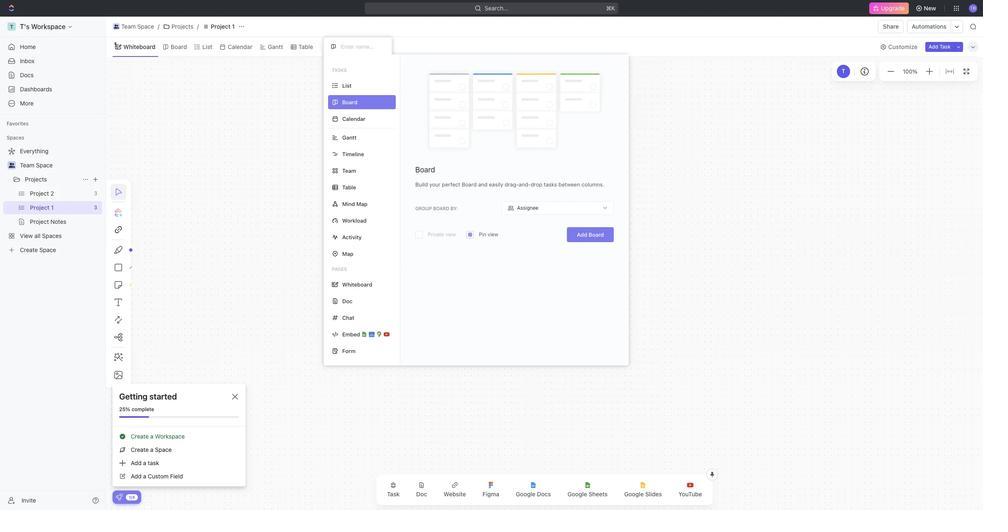 Task type: vqa. For each thing, say whether or not it's contained in the screenshot.
Onboarding checklist button element
yes



Task type: describe. For each thing, give the bounding box(es) containing it.
favorites
[[7, 121, 29, 127]]

25% complete
[[119, 406, 154, 413]]

google slides button
[[618, 477, 669, 503]]

custom
[[148, 473, 169, 480]]

slides
[[646, 491, 662, 498]]

sidebar navigation
[[0, 17, 106, 510]]

team space link inside tree
[[20, 159, 101, 172]]

a for task
[[143, 460, 146, 467]]

a for space
[[150, 446, 153, 453]]

getting started
[[119, 392, 177, 401]]

activity
[[342, 234, 362, 240]]

inbox
[[20, 57, 35, 64]]

0 vertical spatial table
[[299, 43, 313, 50]]

1 horizontal spatial table
[[342, 184, 356, 191]]

complete
[[132, 406, 154, 413]]

1 horizontal spatial team space link
[[111, 22, 156, 32]]

drag-
[[505, 181, 519, 188]]

figma button
[[476, 477, 506, 503]]

Enter name... field
[[340, 43, 385, 50]]

pages
[[332, 266, 347, 272]]

onboarding checklist button image
[[116, 494, 123, 501]]

project 1 link
[[201, 22, 237, 32]]

100% button
[[902, 66, 920, 76]]

view button
[[324, 37, 351, 57]]

1/4
[[129, 495, 135, 500]]

form
[[342, 348, 356, 354]]

1 horizontal spatial space
[[137, 23, 154, 30]]

team space inside sidebar 'navigation'
[[20, 162, 53, 169]]

youtube
[[679, 491, 702, 498]]

workload
[[342, 217, 367, 224]]

0 vertical spatial gantt
[[268, 43, 283, 50]]

user group image
[[9, 163, 15, 168]]

spaces
[[7, 135, 24, 141]]

and-
[[519, 181, 531, 188]]

favorites button
[[3, 119, 32, 129]]

add task button
[[926, 42, 955, 52]]

inbox link
[[3, 54, 102, 68]]

between
[[559, 181, 580, 188]]

google docs
[[516, 491, 551, 498]]

search...
[[485, 5, 509, 12]]

1 horizontal spatial list
[[342, 82, 352, 89]]

youtube button
[[672, 477, 709, 503]]

doc button
[[410, 477, 434, 503]]

figma
[[483, 491, 500, 498]]

add for add a custom field
[[131, 473, 142, 480]]

field
[[170, 473, 183, 480]]

tasks
[[332, 67, 347, 73]]

0 vertical spatial task
[[940, 43, 951, 50]]

calendar link
[[226, 41, 253, 53]]

1 horizontal spatial team space
[[121, 23, 154, 30]]

docs link
[[3, 69, 102, 82]]

pin view
[[479, 232, 499, 238]]

workspace
[[155, 433, 185, 440]]

google for google slides
[[625, 491, 644, 498]]

add for add a task
[[131, 460, 142, 467]]

1 vertical spatial map
[[342, 250, 354, 257]]

0 horizontal spatial projects link
[[25, 173, 79, 186]]

chat
[[342, 314, 355, 321]]

1 horizontal spatial calendar
[[342, 115, 366, 122]]

google for google sheets
[[568, 491, 587, 498]]

t
[[842, 68, 846, 74]]

2 horizontal spatial team
[[342, 167, 356, 174]]

sheets
[[589, 491, 608, 498]]

0 horizontal spatial task
[[387, 491, 400, 498]]

pin
[[479, 232, 487, 238]]

1 horizontal spatial whiteboard
[[342, 281, 372, 288]]

assignee button
[[502, 202, 614, 215]]

private view
[[428, 232, 456, 238]]

website button
[[437, 477, 473, 503]]

assignee
[[517, 205, 539, 211]]

customize
[[889, 43, 918, 50]]

new button
[[913, 2, 942, 15]]

mind map
[[342, 201, 368, 207]]

perfect
[[442, 181, 461, 188]]

new
[[925, 5, 937, 12]]

create a space
[[131, 446, 172, 453]]

25%
[[119, 406, 130, 413]]

⌘k
[[607, 5, 616, 12]]

google docs button
[[510, 477, 558, 503]]

add a custom field
[[131, 473, 183, 480]]

projects inside tree
[[25, 176, 47, 183]]

0 horizontal spatial list
[[203, 43, 213, 50]]

upgrade link
[[870, 2, 910, 14]]

build your perfect board and easily drag-and-drop tasks between columns.
[[416, 181, 605, 188]]

home
[[20, 43, 36, 50]]

2 vertical spatial space
[[155, 446, 172, 453]]

google sheets
[[568, 491, 608, 498]]

100%
[[904, 68, 918, 75]]

started
[[150, 392, 177, 401]]

drop
[[531, 181, 543, 188]]

add a task
[[131, 460, 159, 467]]

docs inside button
[[537, 491, 551, 498]]

getting
[[119, 392, 148, 401]]

project 1
[[211, 23, 235, 30]]

1
[[232, 23, 235, 30]]

private
[[428, 232, 444, 238]]

1 / from the left
[[158, 23, 160, 30]]

view for pin view
[[488, 232, 499, 238]]

add board
[[577, 232, 604, 238]]

group board by:
[[416, 206, 458, 211]]

2 / from the left
[[197, 23, 199, 30]]

doc inside button
[[416, 491, 427, 498]]

tree inside sidebar 'navigation'
[[3, 145, 102, 257]]

view button
[[324, 41, 351, 53]]



Task type: locate. For each thing, give the bounding box(es) containing it.
1 vertical spatial calendar
[[342, 115, 366, 122]]

2 create from the top
[[131, 446, 149, 453]]

by:
[[451, 206, 458, 211]]

1 google from the left
[[516, 491, 536, 498]]

3 google from the left
[[625, 491, 644, 498]]

invite
[[22, 497, 36, 504]]

0 horizontal spatial docs
[[20, 71, 34, 79]]

add inside button
[[929, 43, 939, 50]]

2 view from the left
[[488, 232, 499, 238]]

team space right user group image
[[20, 162, 53, 169]]

view right private
[[446, 232, 456, 238]]

task button
[[381, 477, 407, 503]]

tree containing team space
[[3, 145, 102, 257]]

doc
[[342, 298, 353, 304], [416, 491, 427, 498]]

space inside tree
[[36, 162, 53, 169]]

board
[[433, 206, 450, 211]]

list down the tasks
[[342, 82, 352, 89]]

create up add a task
[[131, 446, 149, 453]]

create for create a workspace
[[131, 433, 149, 440]]

create up create a space
[[131, 433, 149, 440]]

1 vertical spatial create
[[131, 446, 149, 453]]

0 vertical spatial whiteboard
[[123, 43, 155, 50]]

calendar up timeline
[[342, 115, 366, 122]]

easily
[[489, 181, 504, 188]]

0 vertical spatial projects link
[[161, 22, 196, 32]]

1 horizontal spatial doc
[[416, 491, 427, 498]]

/
[[158, 23, 160, 30], [197, 23, 199, 30]]

table up the mind
[[342, 184, 356, 191]]

gantt link
[[266, 41, 283, 53]]

doc up chat
[[342, 298, 353, 304]]

gantt left table link
[[268, 43, 283, 50]]

gantt up timeline
[[342, 134, 357, 141]]

create for create a space
[[131, 446, 149, 453]]

0 vertical spatial create
[[131, 433, 149, 440]]

0 horizontal spatial projects
[[25, 176, 47, 183]]

0 vertical spatial projects
[[172, 23, 194, 30]]

team inside sidebar 'navigation'
[[20, 162, 34, 169]]

calendar down 1
[[228, 43, 253, 50]]

1 horizontal spatial task
[[940, 43, 951, 50]]

user group image
[[114, 25, 119, 29]]

0 vertical spatial docs
[[20, 71, 34, 79]]

task
[[940, 43, 951, 50], [387, 491, 400, 498]]

0 horizontal spatial gantt
[[268, 43, 283, 50]]

a for workspace
[[150, 433, 153, 440]]

1 vertical spatial space
[[36, 162, 53, 169]]

columns.
[[582, 181, 605, 188]]

whiteboard left board link
[[123, 43, 155, 50]]

1 vertical spatial whiteboard
[[342, 281, 372, 288]]

whiteboard
[[123, 43, 155, 50], [342, 281, 372, 288]]

2 horizontal spatial space
[[155, 446, 172, 453]]

customize button
[[878, 41, 921, 53]]

view for private view
[[446, 232, 456, 238]]

task left doc button
[[387, 491, 400, 498]]

0 vertical spatial team space
[[121, 23, 154, 30]]

1 horizontal spatial team
[[121, 23, 136, 30]]

list
[[203, 43, 213, 50], [342, 82, 352, 89]]

1 vertical spatial team space
[[20, 162, 53, 169]]

timeline
[[342, 151, 364, 157]]

1 horizontal spatial gantt
[[342, 134, 357, 141]]

1 horizontal spatial google
[[568, 491, 587, 498]]

map right the mind
[[357, 201, 368, 207]]

google sheets button
[[561, 477, 615, 503]]

map
[[357, 201, 368, 207], [342, 250, 354, 257]]

add left task
[[131, 460, 142, 467]]

view
[[335, 43, 348, 50]]

list link
[[201, 41, 213, 53]]

google inside button
[[568, 491, 587, 498]]

1 vertical spatial team space link
[[20, 159, 101, 172]]

a up create a space
[[150, 433, 153, 440]]

1 vertical spatial task
[[387, 491, 400, 498]]

embed
[[342, 331, 360, 338]]

projects
[[172, 23, 194, 30], [25, 176, 47, 183]]

tree
[[3, 145, 102, 257]]

calendar
[[228, 43, 253, 50], [342, 115, 366, 122]]

table
[[299, 43, 313, 50], [342, 184, 356, 191]]

1 vertical spatial projects
[[25, 176, 47, 183]]

close image
[[232, 394, 238, 400]]

2 horizontal spatial google
[[625, 491, 644, 498]]

add for add task
[[929, 43, 939, 50]]

0 vertical spatial map
[[357, 201, 368, 207]]

0 horizontal spatial calendar
[[228, 43, 253, 50]]

view right pin
[[488, 232, 499, 238]]

1 horizontal spatial projects link
[[161, 22, 196, 32]]

share button
[[879, 20, 905, 33]]

add down add a task
[[131, 473, 142, 480]]

0 vertical spatial doc
[[342, 298, 353, 304]]

team right user group image
[[20, 162, 34, 169]]

add down automations button
[[929, 43, 939, 50]]

team space
[[121, 23, 154, 30], [20, 162, 53, 169]]

space up whiteboard link
[[137, 23, 154, 30]]

1 vertical spatial projects link
[[25, 173, 79, 186]]

a for custom
[[143, 473, 146, 480]]

dashboards
[[20, 86, 52, 93]]

list down "project 1" 'link'
[[203, 43, 213, 50]]

google
[[516, 491, 536, 498], [568, 491, 587, 498], [625, 491, 644, 498]]

automations
[[912, 23, 947, 30]]

1 horizontal spatial map
[[357, 201, 368, 207]]

0 vertical spatial list
[[203, 43, 213, 50]]

1 horizontal spatial view
[[488, 232, 499, 238]]

google inside button
[[625, 491, 644, 498]]

0 horizontal spatial table
[[299, 43, 313, 50]]

1 vertical spatial list
[[342, 82, 352, 89]]

upgrade
[[882, 5, 905, 12]]

1 vertical spatial gantt
[[342, 134, 357, 141]]

table right gantt link
[[299, 43, 313, 50]]

table link
[[297, 41, 313, 53]]

0 horizontal spatial whiteboard
[[123, 43, 155, 50]]

1 horizontal spatial docs
[[537, 491, 551, 498]]

a up task
[[150, 446, 153, 453]]

a left task
[[143, 460, 146, 467]]

tasks
[[544, 181, 557, 188]]

share
[[884, 23, 900, 30]]

1 vertical spatial table
[[342, 184, 356, 191]]

projects link
[[161, 22, 196, 32], [25, 173, 79, 186]]

automations button
[[908, 20, 951, 33]]

mind
[[342, 201, 355, 207]]

0 vertical spatial calendar
[[228, 43, 253, 50]]

space right user group image
[[36, 162, 53, 169]]

0 horizontal spatial team
[[20, 162, 34, 169]]

build
[[416, 181, 428, 188]]

google right figma
[[516, 491, 536, 498]]

team right user group icon
[[121, 23, 136, 30]]

0 horizontal spatial view
[[446, 232, 456, 238]]

0 vertical spatial space
[[137, 23, 154, 30]]

0 horizontal spatial team space
[[20, 162, 53, 169]]

docs inside sidebar 'navigation'
[[20, 71, 34, 79]]

google left sheets at the right
[[568, 491, 587, 498]]

2 google from the left
[[568, 491, 587, 498]]

space down create a workspace
[[155, 446, 172, 453]]

task
[[148, 460, 159, 467]]

google left slides
[[625, 491, 644, 498]]

0 vertical spatial team space link
[[111, 22, 156, 32]]

website
[[444, 491, 466, 498]]

google inside button
[[516, 491, 536, 498]]

0 horizontal spatial doc
[[342, 298, 353, 304]]

1 horizontal spatial projects
[[172, 23, 194, 30]]

onboarding checklist button element
[[116, 494, 123, 501]]

1 vertical spatial doc
[[416, 491, 427, 498]]

board link
[[169, 41, 187, 53]]

map down activity
[[342, 250, 354, 257]]

create a workspace
[[131, 433, 185, 440]]

board
[[171, 43, 187, 50], [416, 165, 435, 174], [462, 181, 477, 188], [589, 232, 604, 238]]

add for add board
[[577, 232, 588, 238]]

0 horizontal spatial team space link
[[20, 159, 101, 172]]

a down add a task
[[143, 473, 146, 480]]

home link
[[3, 40, 102, 54]]

0 horizontal spatial map
[[342, 250, 354, 257]]

task down automations button
[[940, 43, 951, 50]]

google slides
[[625, 491, 662, 498]]

whiteboard down pages on the bottom of page
[[342, 281, 372, 288]]

0 horizontal spatial space
[[36, 162, 53, 169]]

your
[[430, 181, 441, 188]]

whiteboard link
[[122, 41, 155, 53]]

add task
[[929, 43, 951, 50]]

group
[[416, 206, 432, 211]]

project
[[211, 23, 231, 30]]

1 create from the top
[[131, 433, 149, 440]]

team down timeline
[[342, 167, 356, 174]]

0 horizontal spatial /
[[158, 23, 160, 30]]

create
[[131, 433, 149, 440], [131, 446, 149, 453]]

1 view from the left
[[446, 232, 456, 238]]

1 vertical spatial docs
[[537, 491, 551, 498]]

team
[[121, 23, 136, 30], [20, 162, 34, 169], [342, 167, 356, 174]]

google for google docs
[[516, 491, 536, 498]]

team space link
[[111, 22, 156, 32], [20, 159, 101, 172]]

a
[[150, 433, 153, 440], [150, 446, 153, 453], [143, 460, 146, 467], [143, 473, 146, 480]]

0 horizontal spatial google
[[516, 491, 536, 498]]

add down assignee dropdown button
[[577, 232, 588, 238]]

1 horizontal spatial /
[[197, 23, 199, 30]]

doc right task button
[[416, 491, 427, 498]]

team space up whiteboard link
[[121, 23, 154, 30]]

gantt
[[268, 43, 283, 50], [342, 134, 357, 141]]



